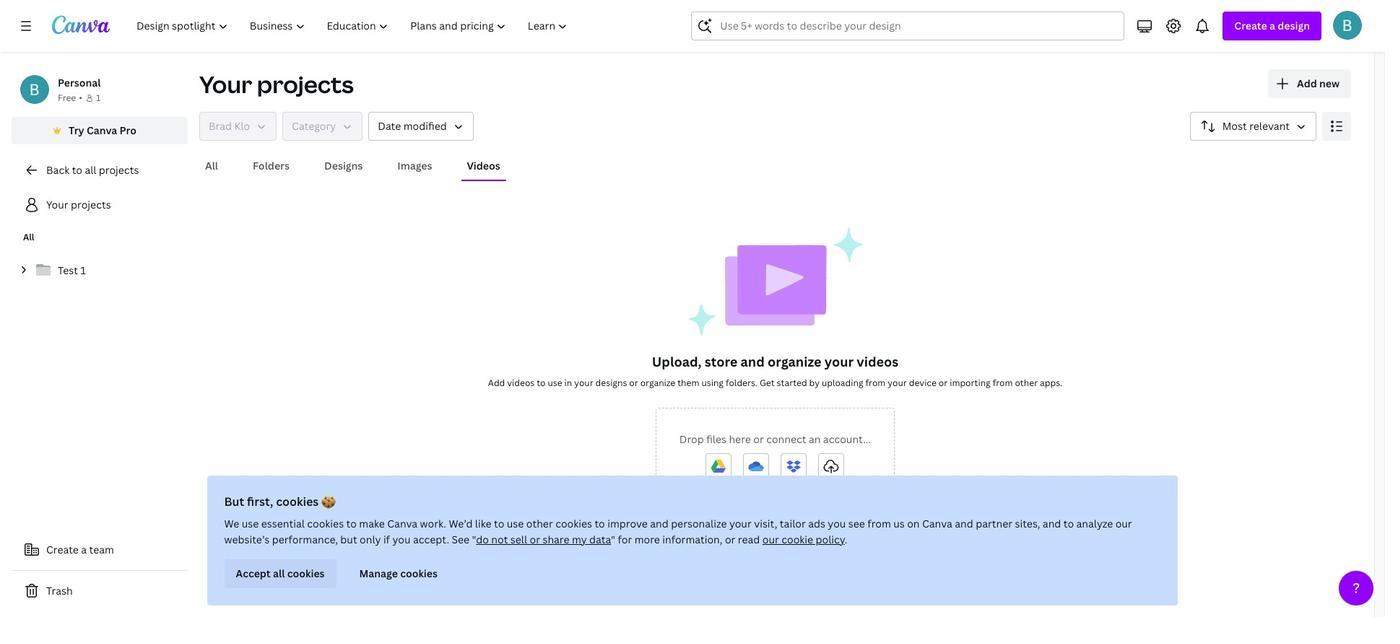 Task type: locate. For each thing, give the bounding box(es) containing it.
create for create a design
[[1234, 19, 1267, 32]]

brad klo
[[209, 119, 250, 133]]

we'd
[[449, 517, 473, 531]]

create left team
[[46, 543, 79, 557]]

1 horizontal spatial all
[[205, 159, 218, 173]]

or right here
[[753, 433, 764, 446]]

our down the visit,
[[763, 533, 779, 547]]

2 horizontal spatial use
[[548, 377, 562, 389]]

0 horizontal spatial videos
[[507, 377, 535, 389]]

use up the sell
[[507, 517, 524, 531]]

use inside upload, store and organize your videos add videos to use in your designs or organize them using folders. get started by uploading from your device or importing from other apps.
[[548, 377, 562, 389]]

1 horizontal spatial canva
[[388, 517, 418, 531]]

policy
[[816, 533, 845, 547]]

other inside we use essential cookies to make canva work. we'd like to use other cookies to improve and personalize your visit, tailor ads you see from us on canva and partner sites, and to analyze our website's performance, but only if you accept. see "
[[527, 517, 553, 531]]

0 vertical spatial a
[[1270, 19, 1275, 32]]

1 horizontal spatial add
[[1297, 77, 1317, 90]]

0 horizontal spatial our
[[763, 533, 779, 547]]

and up folders. at the bottom right
[[741, 353, 765, 370]]

files
[[706, 433, 726, 446]]

use left in
[[548, 377, 562, 389]]

•
[[79, 92, 82, 104]]

videos
[[467, 159, 500, 173]]

cookies down 🍪
[[307, 517, 344, 531]]

videos
[[857, 353, 899, 370], [507, 377, 535, 389]]

add new
[[1297, 77, 1340, 90]]

drop files here or connect an account...
[[679, 433, 871, 446]]

all button
[[199, 152, 224, 180]]

add left 'new'
[[1297, 77, 1317, 90]]

0 vertical spatial videos
[[857, 353, 899, 370]]

team
[[89, 543, 114, 557]]

1 right •
[[96, 92, 101, 104]]

add inside "dropdown button"
[[1297, 77, 1317, 90]]

canva up if
[[388, 517, 418, 531]]

do
[[476, 533, 489, 547]]

create left design
[[1234, 19, 1267, 32]]

other
[[1015, 377, 1038, 389], [527, 517, 553, 531]]

but first, cookies 🍪
[[225, 494, 336, 510]]

0 vertical spatial all
[[205, 159, 218, 173]]

" right see
[[472, 533, 476, 547]]

not
[[492, 533, 508, 547]]

projects down back to all projects
[[71, 198, 111, 212]]

add
[[1297, 77, 1317, 90], [488, 377, 505, 389]]

1 horizontal spatial "
[[611, 533, 616, 547]]

0 vertical spatial your projects
[[199, 69, 354, 100]]

account...
[[823, 433, 871, 446]]

data
[[590, 533, 611, 547]]

1 horizontal spatial organize
[[768, 353, 821, 370]]

projects up your projects link
[[99, 163, 139, 177]]

1 right test
[[80, 264, 86, 277]]

new
[[1319, 77, 1340, 90]]

None search field
[[691, 12, 1125, 40]]

0 horizontal spatial create
[[46, 543, 79, 557]]

canva right the try
[[87, 123, 117, 137]]

1 vertical spatial 1
[[80, 264, 86, 277]]

to up 'data'
[[595, 517, 605, 531]]

use up "website's" at the left bottom of the page
[[242, 517, 259, 531]]

1 vertical spatial videos
[[507, 377, 535, 389]]

0 vertical spatial organize
[[768, 353, 821, 370]]

0 horizontal spatial "
[[472, 533, 476, 547]]

0 vertical spatial 1
[[96, 92, 101, 104]]

1 horizontal spatial other
[[1015, 377, 1038, 389]]

your up uploading
[[825, 353, 854, 370]]

drop
[[679, 433, 704, 446]]

0 horizontal spatial a
[[81, 543, 87, 557]]

back to all projects link
[[12, 156, 188, 185]]

canva
[[87, 123, 117, 137], [388, 517, 418, 531], [923, 517, 953, 531]]

to right the back
[[72, 163, 82, 177]]

or left read
[[725, 533, 736, 547]]

create for create a team
[[46, 543, 79, 557]]

all inside back to all projects link
[[85, 163, 96, 177]]

to up 'but' at the left bottom of page
[[347, 517, 357, 531]]

cookies up essential
[[276, 494, 319, 510]]

back
[[46, 163, 69, 177]]

projects up category
[[257, 69, 354, 100]]

0 horizontal spatial canva
[[87, 123, 117, 137]]

create a team button
[[12, 536, 188, 565]]

2 " from the left
[[611, 533, 616, 547]]

your
[[199, 69, 252, 100], [46, 198, 68, 212]]

1 vertical spatial create
[[46, 543, 79, 557]]

videos up uploading
[[857, 353, 899, 370]]

1 vertical spatial organize
[[640, 377, 675, 389]]

a for team
[[81, 543, 87, 557]]

or right designs
[[629, 377, 638, 389]]

"
[[472, 533, 476, 547], [611, 533, 616, 547]]

1 vertical spatial all
[[23, 231, 34, 243]]

other left apps.
[[1015, 377, 1038, 389]]

other up do not sell or share my data link at the left bottom of the page
[[527, 517, 553, 531]]

or right the sell
[[530, 533, 541, 547]]

1 vertical spatial projects
[[99, 163, 139, 177]]

you up policy
[[828, 517, 846, 531]]

and up do not sell or share my data " for more information, or read our cookie policy .
[[650, 517, 669, 531]]

see
[[849, 517, 865, 531]]

all right the back
[[85, 163, 96, 177]]

sell
[[511, 533, 528, 547]]

all inside the accept all cookies button
[[273, 567, 285, 581]]

1 vertical spatial a
[[81, 543, 87, 557]]

from
[[866, 377, 886, 389], [993, 377, 1013, 389], [868, 517, 891, 531]]

do not sell or share my data " for more information, or read our cookie policy .
[[476, 533, 848, 547]]

0 vertical spatial all
[[85, 163, 96, 177]]

device
[[909, 377, 937, 389]]

0 horizontal spatial your
[[46, 198, 68, 212]]

a left team
[[81, 543, 87, 557]]

trash
[[46, 584, 73, 598]]

0 horizontal spatial organize
[[640, 377, 675, 389]]

0 vertical spatial add
[[1297, 77, 1317, 90]]

you
[[828, 517, 846, 531], [393, 533, 411, 547]]

manage
[[360, 567, 398, 581]]

videos left in
[[507, 377, 535, 389]]

your down the back
[[46, 198, 68, 212]]

1 vertical spatial your projects
[[46, 198, 111, 212]]

to right like
[[494, 517, 505, 531]]

0 horizontal spatial all
[[85, 163, 96, 177]]

folders.
[[726, 377, 758, 389]]

to left in
[[537, 377, 546, 389]]

uploading
[[822, 377, 863, 389]]

" left for at the bottom of page
[[611, 533, 616, 547]]

0 vertical spatial our
[[1116, 517, 1133, 531]]

canva right on
[[923, 517, 953, 531]]

from left us
[[868, 517, 891, 531]]

1 vertical spatial all
[[273, 567, 285, 581]]

other inside upload, store and organize your videos add videos to use in your designs or organize them using folders. get started by uploading from your device or importing from other apps.
[[1015, 377, 1038, 389]]

like
[[475, 517, 492, 531]]

them
[[678, 377, 699, 389]]

you right if
[[393, 533, 411, 547]]

all
[[85, 163, 96, 177], [273, 567, 285, 581]]

create inside 'dropdown button'
[[1234, 19, 1267, 32]]

to left analyze
[[1064, 517, 1074, 531]]

1 vertical spatial add
[[488, 377, 505, 389]]

our right analyze
[[1116, 517, 1133, 531]]

projects
[[257, 69, 354, 100], [99, 163, 139, 177], [71, 198, 111, 212]]

our
[[1116, 517, 1133, 531], [763, 533, 779, 547]]

started
[[777, 377, 807, 389]]

first,
[[247, 494, 274, 510]]

your inside we use essential cookies to make canva work. we'd like to use other cookies to improve and personalize your visit, tailor ads you see from us on canva and partner sites, and to analyze our website's performance, but only if you accept. see "
[[730, 517, 752, 531]]

cookies down accept.
[[401, 567, 438, 581]]

use
[[548, 377, 562, 389], [242, 517, 259, 531], [507, 517, 524, 531]]

your up read
[[730, 517, 752, 531]]

0 horizontal spatial all
[[23, 231, 34, 243]]

your projects down back to all projects
[[46, 198, 111, 212]]

your projects up klo
[[199, 69, 354, 100]]

1 horizontal spatial our
[[1116, 517, 1133, 531]]

your
[[825, 353, 854, 370], [574, 377, 593, 389], [888, 377, 907, 389], [730, 517, 752, 531]]

1 vertical spatial you
[[393, 533, 411, 547]]

organize up started
[[768, 353, 821, 370]]

1 horizontal spatial all
[[273, 567, 285, 581]]

add inside upload, store and organize your videos add videos to use in your designs or organize them using folders. get started by uploading from your device or importing from other apps.
[[488, 377, 505, 389]]

to
[[72, 163, 82, 177], [537, 377, 546, 389], [347, 517, 357, 531], [494, 517, 505, 531], [595, 517, 605, 531], [1064, 517, 1074, 531]]

designs
[[595, 377, 627, 389]]

0 vertical spatial create
[[1234, 19, 1267, 32]]

organize
[[768, 353, 821, 370], [640, 377, 675, 389]]

ads
[[809, 517, 826, 531]]

0 vertical spatial other
[[1015, 377, 1038, 389]]

free
[[58, 92, 76, 104]]

brad klo image
[[1333, 11, 1362, 40]]

or
[[629, 377, 638, 389], [939, 377, 948, 389], [753, 433, 764, 446], [530, 533, 541, 547], [725, 533, 736, 547]]

images
[[397, 159, 432, 173]]

cookies down performance,
[[288, 567, 325, 581]]

your up brad klo
[[199, 69, 252, 100]]

0 vertical spatial your
[[199, 69, 252, 100]]

1 horizontal spatial create
[[1234, 19, 1267, 32]]

to inside back to all projects link
[[72, 163, 82, 177]]

more
[[635, 533, 660, 547]]

a left design
[[1270, 19, 1275, 32]]

cookie
[[782, 533, 814, 547]]

0 horizontal spatial other
[[527, 517, 553, 531]]

create a design
[[1234, 19, 1310, 32]]

a inside button
[[81, 543, 87, 557]]

a inside 'dropdown button'
[[1270, 19, 1275, 32]]

1 horizontal spatial a
[[1270, 19, 1275, 32]]

only
[[360, 533, 381, 547]]

1 horizontal spatial videos
[[857, 353, 899, 370]]

to inside upload, store and organize your videos add videos to use in your designs or organize them using folders. get started by uploading from your device or importing from other apps.
[[537, 377, 546, 389]]

an
[[809, 433, 821, 446]]

and left partner
[[955, 517, 974, 531]]

organize down upload,
[[640, 377, 675, 389]]

we
[[225, 517, 240, 531]]

0 vertical spatial you
[[828, 517, 846, 531]]

a
[[1270, 19, 1275, 32], [81, 543, 87, 557]]

but first, cookies 🍪 dialog
[[207, 476, 1178, 606]]

create inside button
[[46, 543, 79, 557]]

1 vertical spatial other
[[527, 517, 553, 531]]

add left in
[[488, 377, 505, 389]]

share
[[543, 533, 570, 547]]

test
[[58, 264, 78, 277]]

category
[[292, 119, 336, 133]]

or right device
[[939, 377, 948, 389]]

all right accept
[[273, 567, 285, 581]]

1 " from the left
[[472, 533, 476, 547]]

our inside we use essential cookies to make canva work. we'd like to use other cookies to improve and personalize your visit, tailor ads you see from us on canva and partner sites, and to analyze our website's performance, but only if you accept. see "
[[1116, 517, 1133, 531]]

0 horizontal spatial your projects
[[46, 198, 111, 212]]

0 horizontal spatial add
[[488, 377, 505, 389]]



Task type: describe. For each thing, give the bounding box(es) containing it.
try canva pro button
[[12, 117, 188, 144]]

visit,
[[754, 517, 778, 531]]

see
[[452, 533, 470, 547]]

most relevant
[[1222, 119, 1290, 133]]

a for design
[[1270, 19, 1275, 32]]

personal
[[58, 76, 101, 90]]

on
[[908, 517, 920, 531]]

website's
[[225, 533, 270, 547]]

1 vertical spatial your
[[46, 198, 68, 212]]

free •
[[58, 92, 82, 104]]

cookies up my
[[556, 517, 593, 531]]

1 horizontal spatial 1
[[96, 92, 101, 104]]

work.
[[420, 517, 447, 531]]

accept
[[236, 567, 271, 581]]

importing
[[950, 377, 991, 389]]

0 horizontal spatial use
[[242, 517, 259, 531]]

videos button
[[461, 152, 506, 180]]

1 horizontal spatial your projects
[[199, 69, 354, 100]]

apps.
[[1040, 377, 1062, 389]]

date
[[378, 119, 401, 133]]

all inside all button
[[205, 159, 218, 173]]

1 horizontal spatial you
[[828, 517, 846, 531]]

accept all cookies button
[[225, 560, 337, 589]]

but
[[341, 533, 358, 547]]

partner
[[976, 517, 1013, 531]]

manage cookies
[[360, 567, 438, 581]]

date modified
[[378, 119, 447, 133]]

0 horizontal spatial you
[[393, 533, 411, 547]]

0 horizontal spatial 1
[[80, 264, 86, 277]]

your projects link
[[12, 191, 188, 220]]

design
[[1278, 19, 1310, 32]]

add new button
[[1268, 69, 1351, 98]]

1 horizontal spatial use
[[507, 517, 524, 531]]

personalize
[[671, 517, 727, 531]]

if
[[384, 533, 390, 547]]

designs button
[[319, 152, 369, 180]]

" inside we use essential cookies to make canva work. we'd like to use other cookies to improve and personalize your visit, tailor ads you see from us on canva and partner sites, and to analyze our website's performance, but only if you accept. see "
[[472, 533, 476, 547]]

modified
[[403, 119, 447, 133]]

images button
[[392, 152, 438, 180]]

Date modified button
[[368, 112, 474, 141]]

test 1 link
[[12, 256, 188, 286]]

1 horizontal spatial your
[[199, 69, 252, 100]]

using
[[702, 377, 724, 389]]

and right sites,
[[1043, 517, 1061, 531]]

try
[[69, 123, 84, 137]]

folders
[[253, 159, 290, 173]]

here
[[729, 433, 751, 446]]

essential
[[262, 517, 305, 531]]

and inside upload, store and organize your videos add videos to use in your designs or organize them using folders. get started by uploading from your device or importing from other apps.
[[741, 353, 765, 370]]

most
[[1222, 119, 1247, 133]]

Search search field
[[720, 12, 1096, 40]]

manage cookies button
[[348, 560, 449, 589]]

test 1
[[58, 264, 86, 277]]

back to all projects
[[46, 163, 139, 177]]

performance,
[[272, 533, 338, 547]]

in
[[564, 377, 572, 389]]

designs
[[324, 159, 363, 173]]

create a design button
[[1223, 12, 1322, 40]]

pro
[[120, 123, 136, 137]]

1 vertical spatial our
[[763, 533, 779, 547]]

2 vertical spatial projects
[[71, 198, 111, 212]]

read
[[738, 533, 760, 547]]

create a team
[[46, 543, 114, 557]]

improve
[[608, 517, 648, 531]]

canva inside button
[[87, 123, 117, 137]]

from right uploading
[[866, 377, 886, 389]]

for
[[618, 533, 632, 547]]

store
[[705, 353, 738, 370]]

upload,
[[652, 353, 702, 370]]

Sort by button
[[1190, 112, 1317, 141]]

accept all cookies
[[236, 567, 325, 581]]

your left device
[[888, 377, 907, 389]]

trash link
[[12, 577, 188, 606]]

from right importing
[[993, 377, 1013, 389]]

Owner button
[[199, 112, 277, 141]]

your right in
[[574, 377, 593, 389]]

0 vertical spatial projects
[[257, 69, 354, 100]]

folders button
[[247, 152, 295, 180]]

relevant
[[1249, 119, 1290, 133]]

brad
[[209, 119, 232, 133]]

by
[[809, 377, 820, 389]]

klo
[[234, 119, 250, 133]]

my
[[572, 533, 587, 547]]

make
[[359, 517, 385, 531]]

2 horizontal spatial canva
[[923, 517, 953, 531]]

us
[[894, 517, 905, 531]]

analyze
[[1077, 517, 1113, 531]]

our cookie policy link
[[763, 533, 845, 547]]

from inside we use essential cookies to make canva work. we'd like to use other cookies to improve and personalize your visit, tailor ads you see from us on canva and partner sites, and to analyze our website's performance, but only if you accept. see "
[[868, 517, 891, 531]]

Category button
[[282, 112, 363, 141]]

.
[[845, 533, 848, 547]]

but
[[225, 494, 245, 510]]

try canva pro
[[69, 123, 136, 137]]

top level navigation element
[[127, 12, 580, 40]]

sites,
[[1015, 517, 1041, 531]]

tailor
[[780, 517, 806, 531]]

upload, store and organize your videos add videos to use in your designs or organize them using folders. get started by uploading from your device or importing from other apps.
[[488, 353, 1062, 389]]



Task type: vqa. For each thing, say whether or not it's contained in the screenshot.
MANAGE
yes



